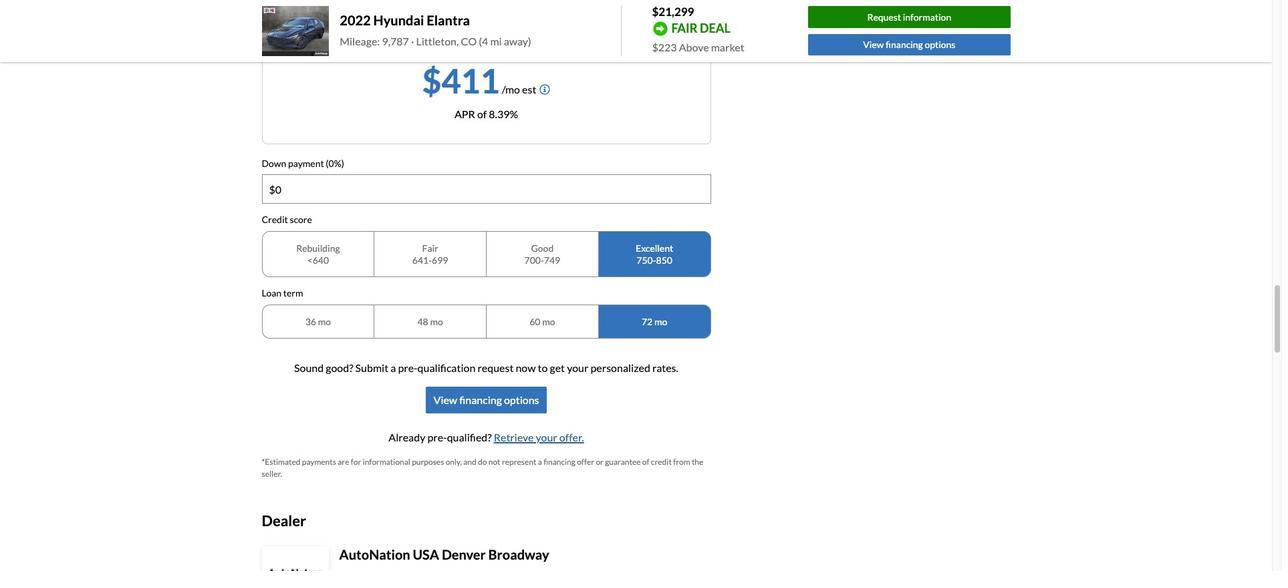 Task type: describe. For each thing, give the bounding box(es) containing it.
request
[[478, 362, 514, 375]]

699
[[432, 255, 448, 266]]

loan term
[[262, 288, 303, 299]]

score
[[290, 214, 312, 226]]

is
[[544, 41, 552, 54]]

fair deal
[[672, 21, 731, 35]]

(0%)
[[326, 157, 344, 169]]

/mo
[[502, 83, 520, 95]]

good 700-749
[[525, 243, 560, 266]]

represent
[[502, 458, 536, 468]]

excellent
[[636, 243, 673, 254]]

est
[[522, 83, 536, 95]]

credit
[[262, 214, 288, 226]]

48 mo
[[418, 316, 443, 328]]

8.39%
[[489, 107, 518, 120]]

Down payment (0%) text field
[[262, 175, 710, 203]]

view financing options for topmost view financing options button
[[863, 39, 956, 50]]

48
[[418, 316, 428, 328]]

deal
[[700, 21, 731, 35]]

72 mo
[[642, 316, 667, 328]]

the
[[692, 458, 704, 468]]

now
[[516, 362, 536, 375]]

sound
[[294, 362, 324, 375]]

good?
[[326, 362, 353, 375]]

$411 /mo est
[[422, 61, 536, 101]]

$223
[[652, 40, 677, 53]]

of inside *estimated payments are for informational purposes only, and do not represent a financing offer or guarantee of credit from the seller.
[[642, 458, 650, 468]]

apr
[[455, 107, 475, 120]]

mi
[[490, 35, 502, 48]]

*estimated
[[262, 458, 300, 468]]

0 vertical spatial pre-
[[398, 362, 418, 375]]

request
[[867, 11, 901, 23]]

retrieve your offer. link
[[494, 432, 584, 444]]

financing for topmost view financing options button
[[886, 39, 923, 50]]

2022 hyundai elantra mileage: 9,787 · littleton, co (4 mi away)
[[340, 12, 531, 48]]

apr of 8.39%
[[455, 107, 518, 120]]

or
[[596, 458, 604, 468]]

seller.
[[262, 470, 282, 480]]

denver
[[442, 547, 486, 563]]

1 horizontal spatial pre-
[[427, 432, 447, 444]]

credit
[[651, 458, 672, 468]]

already
[[389, 432, 425, 444]]

749
[[544, 255, 560, 266]]

away)
[[504, 35, 531, 48]]

2022
[[340, 12, 371, 28]]

9,787
[[382, 35, 409, 48]]

850
[[656, 255, 673, 266]]

$223 above market
[[652, 40, 745, 53]]

<640
[[307, 255, 329, 266]]

0 vertical spatial your
[[567, 362, 589, 375]]

rebuilding <640
[[296, 243, 340, 266]]

a inside *estimated payments are for informational purposes only, and do not represent a financing offer or guarantee of credit from the seller.
[[538, 458, 542, 468]]

your
[[421, 41, 444, 54]]

view for topmost view financing options button
[[863, 39, 884, 50]]

rebuilding
[[296, 243, 340, 254]]

estimated
[[446, 41, 494, 54]]

view financing options for view financing options button to the left
[[434, 394, 539, 407]]

fair
[[672, 21, 698, 35]]

qualification
[[418, 362, 476, 375]]

usa
[[413, 547, 439, 563]]

autonation usa denver broadway link
[[339, 547, 549, 563]]

72
[[642, 316, 653, 328]]

0 vertical spatial view financing options button
[[808, 34, 1011, 56]]

750-
[[637, 255, 656, 266]]

good
[[531, 243, 554, 254]]

above
[[679, 40, 709, 53]]



Task type: vqa. For each thing, say whether or not it's contained in the screenshot.
mo
yes



Task type: locate. For each thing, give the bounding box(es) containing it.
1 vertical spatial of
[[642, 458, 650, 468]]

·
[[411, 35, 414, 48]]

0 vertical spatial a
[[391, 362, 396, 375]]

payment
[[288, 157, 324, 169]]

1 vertical spatial view financing options button
[[426, 387, 547, 414]]

financing
[[886, 39, 923, 50], [459, 394, 502, 407], [544, 458, 576, 468]]

$21,299
[[652, 5, 694, 19]]

view down request
[[863, 39, 884, 50]]

down
[[262, 157, 286, 169]]

view financing options button
[[808, 34, 1011, 56], [426, 387, 547, 414]]

1 mo from the left
[[318, 316, 331, 328]]

autonation usa denver broadway
[[339, 547, 549, 563]]

not
[[489, 458, 500, 468]]

mo right 72
[[654, 316, 667, 328]]

2 mo from the left
[[430, 316, 443, 328]]

your estimated payment* is
[[421, 41, 552, 54]]

down payment (0%)
[[262, 157, 344, 169]]

to
[[538, 362, 548, 375]]

mo
[[318, 316, 331, 328], [430, 316, 443, 328], [542, 316, 555, 328], [654, 316, 667, 328]]

options for view financing options button to the left
[[504, 394, 539, 407]]

view financing options down request information button
[[863, 39, 956, 50]]

excellent 750-850
[[636, 243, 673, 266]]

0 horizontal spatial pre-
[[398, 362, 418, 375]]

view
[[863, 39, 884, 50], [434, 394, 457, 407]]

financing down sound good? submit a pre-qualification request now to get your personalized rates.
[[459, 394, 502, 407]]

1 vertical spatial view financing options
[[434, 394, 539, 407]]

info circle image
[[540, 84, 550, 95]]

60
[[530, 316, 541, 328]]

mileage:
[[340, 35, 380, 48]]

financing inside *estimated payments are for informational purposes only, and do not represent a financing offer or guarantee of credit from the seller.
[[544, 458, 576, 468]]

36
[[305, 316, 316, 328]]

only,
[[446, 458, 462, 468]]

0 horizontal spatial financing
[[459, 394, 502, 407]]

broadway
[[488, 547, 549, 563]]

request information button
[[808, 6, 1011, 28]]

1 horizontal spatial of
[[642, 458, 650, 468]]

offer.
[[559, 432, 584, 444]]

autonation usa denver broadway image
[[263, 548, 327, 572]]

co
[[461, 35, 477, 48]]

1 horizontal spatial view financing options button
[[808, 34, 1011, 56]]

submit
[[355, 362, 389, 375]]

mo for 48 mo
[[430, 316, 443, 328]]

request information
[[867, 11, 951, 23]]

credit score
[[262, 214, 312, 226]]

your left offer.
[[536, 432, 557, 444]]

0 vertical spatial financing
[[886, 39, 923, 50]]

retrieve
[[494, 432, 534, 444]]

2 horizontal spatial financing
[[886, 39, 923, 50]]

information
[[903, 11, 951, 23]]

mo for 60 mo
[[542, 316, 555, 328]]

of left credit
[[642, 458, 650, 468]]

1 vertical spatial financing
[[459, 394, 502, 407]]

1 horizontal spatial a
[[538, 458, 542, 468]]

littleton,
[[416, 35, 459, 48]]

1 horizontal spatial financing
[[544, 458, 576, 468]]

(4
[[479, 35, 488, 48]]

qualified?
[[447, 432, 492, 444]]

autonation
[[339, 547, 410, 563]]

mo right 60
[[542, 316, 555, 328]]

641-
[[412, 255, 432, 266]]

elantra
[[427, 12, 470, 28]]

do
[[478, 458, 487, 468]]

view financing options button down request information button
[[808, 34, 1011, 56]]

hyundai
[[373, 12, 424, 28]]

informational
[[363, 458, 410, 468]]

700-
[[525, 255, 544, 266]]

offer
[[577, 458, 594, 468]]

financing down request information button
[[886, 39, 923, 50]]

$411
[[422, 61, 500, 101]]

0 vertical spatial view financing options
[[863, 39, 956, 50]]

rates.
[[653, 362, 679, 375]]

fair
[[422, 243, 438, 254]]

mo for 72 mo
[[654, 316, 667, 328]]

payment*
[[496, 41, 542, 54]]

financing for view financing options button to the left
[[459, 394, 502, 407]]

*estimated payments are for informational purposes only, and do not represent a financing offer or guarantee of credit from the seller.
[[262, 458, 704, 480]]

1 horizontal spatial your
[[567, 362, 589, 375]]

purposes
[[412, 458, 444, 468]]

options down now
[[504, 394, 539, 407]]

1 vertical spatial view
[[434, 394, 457, 407]]

a
[[391, 362, 396, 375], [538, 458, 542, 468]]

0 horizontal spatial view financing options button
[[426, 387, 547, 414]]

2 vertical spatial financing
[[544, 458, 576, 468]]

3 mo from the left
[[542, 316, 555, 328]]

pre-
[[398, 362, 418, 375], [427, 432, 447, 444]]

pre- right the submit at the bottom
[[398, 362, 418, 375]]

mo right 48
[[430, 316, 443, 328]]

dealer
[[262, 512, 306, 530]]

a right represent
[[538, 458, 542, 468]]

mo right 36 in the left of the page
[[318, 316, 331, 328]]

0 horizontal spatial of
[[477, 107, 487, 120]]

financing left offer
[[544, 458, 576, 468]]

payments
[[302, 458, 336, 468]]

0 horizontal spatial a
[[391, 362, 396, 375]]

of right apr
[[477, 107, 487, 120]]

loan
[[262, 288, 282, 299]]

2022 hyundai elantra image
[[262, 6, 329, 56]]

already pre-qualified? retrieve your offer.
[[389, 432, 584, 444]]

1 vertical spatial a
[[538, 458, 542, 468]]

sound good? submit a pre-qualification request now to get your personalized rates.
[[294, 362, 679, 375]]

term
[[283, 288, 303, 299]]

your right get at left
[[567, 362, 589, 375]]

guarantee
[[605, 458, 641, 468]]

0 horizontal spatial view
[[434, 394, 457, 407]]

pre- up the purposes
[[427, 432, 447, 444]]

view financing options down sound good? submit a pre-qualification request now to get your personalized rates.
[[434, 394, 539, 407]]

options down information
[[925, 39, 956, 50]]

1 horizontal spatial options
[[925, 39, 956, 50]]

personalized
[[591, 362, 650, 375]]

fair 641-699
[[412, 243, 448, 266]]

are
[[338, 458, 349, 468]]

1 vertical spatial your
[[536, 432, 557, 444]]

get
[[550, 362, 565, 375]]

view financing options
[[863, 39, 956, 50], [434, 394, 539, 407]]

a right the submit at the bottom
[[391, 362, 396, 375]]

1 horizontal spatial view financing options
[[863, 39, 956, 50]]

36 mo
[[305, 316, 331, 328]]

for
[[351, 458, 361, 468]]

1 vertical spatial pre-
[[427, 432, 447, 444]]

1 horizontal spatial view
[[863, 39, 884, 50]]

view for view financing options button to the left
[[434, 394, 457, 407]]

60 mo
[[530, 316, 555, 328]]

mo for 36 mo
[[318, 316, 331, 328]]

of
[[477, 107, 487, 120], [642, 458, 650, 468]]

0 vertical spatial options
[[925, 39, 956, 50]]

view down qualification
[[434, 394, 457, 407]]

0 horizontal spatial options
[[504, 394, 539, 407]]

view financing options button down sound good? submit a pre-qualification request now to get your personalized rates.
[[426, 387, 547, 414]]

market
[[711, 40, 745, 53]]

0 vertical spatial view
[[863, 39, 884, 50]]

from
[[673, 458, 690, 468]]

4 mo from the left
[[654, 316, 667, 328]]

0 horizontal spatial view financing options
[[434, 394, 539, 407]]

0 horizontal spatial your
[[536, 432, 557, 444]]

0 vertical spatial of
[[477, 107, 487, 120]]

and
[[463, 458, 477, 468]]

1 vertical spatial options
[[504, 394, 539, 407]]

options for topmost view financing options button
[[925, 39, 956, 50]]



